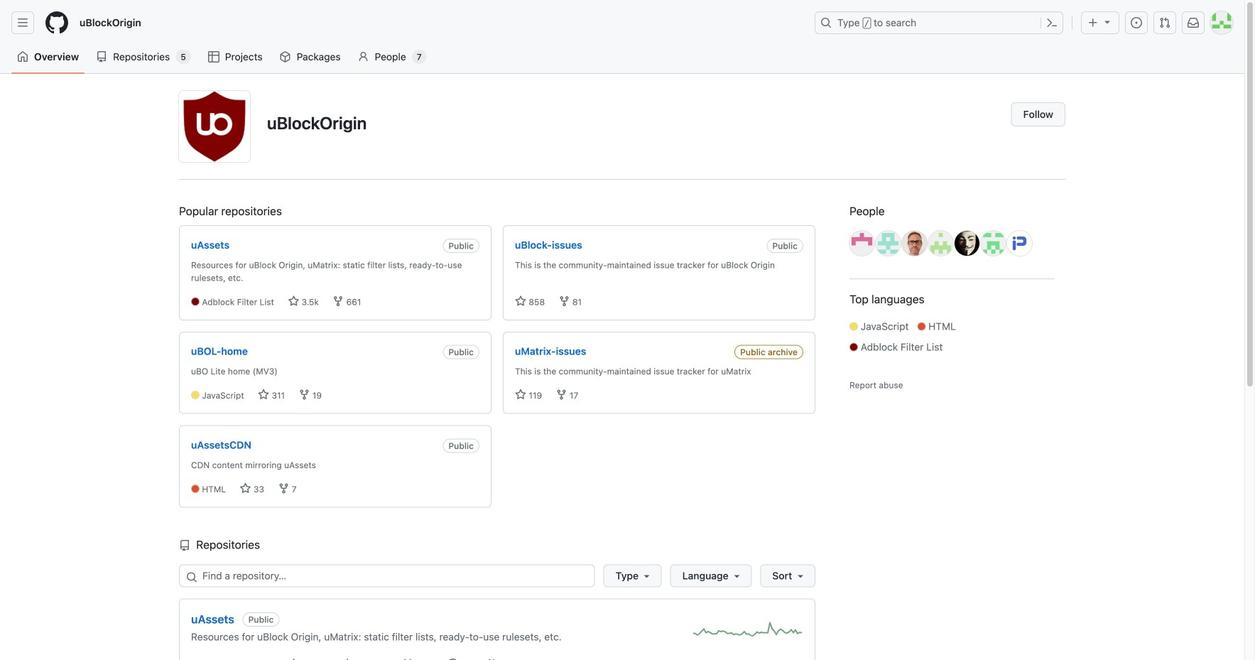 Task type: vqa. For each thing, say whether or not it's contained in the screenshot.
repo image
yes



Task type: describe. For each thing, give the bounding box(es) containing it.
homepage image
[[45, 11, 68, 34]]

Follow uBlockOrigin submit
[[1012, 102, 1066, 127]]

star image
[[288, 659, 299, 660]]

@masterkia image
[[955, 231, 980, 256]]

1 horizontal spatial repo image
[[179, 540, 190, 551]]

1 horizontal spatial forks image
[[333, 296, 344, 307]]

law image
[[342, 659, 353, 660]]

0 horizontal spatial git pull request image
[[487, 659, 499, 660]]

@piquark6046 image
[[1008, 231, 1033, 256]]

@pgl image
[[903, 231, 928, 256]]

command palette image
[[1047, 17, 1058, 28]]

1 horizontal spatial forks image
[[556, 389, 568, 401]]

issue opened image
[[448, 659, 459, 660]]

triangle down image
[[1102, 16, 1114, 27]]

@ublockorigin image
[[179, 91, 250, 162]]

Find a repository… search field
[[179, 565, 595, 587]]

0 vertical spatial repo image
[[96, 51, 107, 63]]

fork image
[[402, 659, 414, 660]]

plus image
[[1088, 17, 1100, 28]]

@gorhill image
[[850, 231, 875, 256]]

@peace2000 image
[[929, 231, 954, 256]]

0 horizontal spatial forks image
[[299, 389, 310, 401]]

person image
[[358, 51, 369, 63]]

table image
[[208, 51, 220, 63]]

stars image
[[240, 483, 251, 494]]

@gwarser image
[[876, 231, 901, 256]]



Task type: locate. For each thing, give the bounding box(es) containing it.
repo image
[[96, 51, 107, 63], [179, 540, 190, 551]]

None search field
[[179, 565, 816, 587]]

git pull request image
[[1160, 17, 1171, 28], [487, 659, 499, 660]]

1 horizontal spatial git pull request image
[[1160, 17, 1171, 28]]

notifications image
[[1188, 17, 1200, 28]]

git pull request image left notifications icon
[[1160, 17, 1171, 28]]

forks image
[[556, 389, 568, 401], [278, 483, 290, 494]]

past year of activity image
[[694, 622, 804, 643]]

2 horizontal spatial forks image
[[559, 296, 570, 307]]

0 vertical spatial forks image
[[556, 389, 568, 401]]

1 vertical spatial git pull request image
[[487, 659, 499, 660]]

past year of activity element
[[694, 622, 804, 647]]

forks image
[[333, 296, 344, 307], [559, 296, 570, 307], [299, 389, 310, 401]]

package image
[[280, 51, 291, 63]]

search image
[[186, 572, 198, 583]]

@stephenhawk8054 image
[[982, 231, 1006, 256]]

0 vertical spatial git pull request image
[[1160, 17, 1171, 28]]

home image
[[17, 51, 28, 63]]

git pull request image right issue opened image
[[487, 659, 499, 660]]

stars image
[[288, 296, 299, 307], [515, 296, 527, 307], [258, 389, 269, 401], [515, 389, 527, 401]]

0 horizontal spatial forks image
[[278, 483, 290, 494]]

1 vertical spatial forks image
[[278, 483, 290, 494]]

1 vertical spatial repo image
[[179, 540, 190, 551]]

0 horizontal spatial repo image
[[96, 51, 107, 63]]

issue opened image
[[1132, 17, 1143, 28]]



